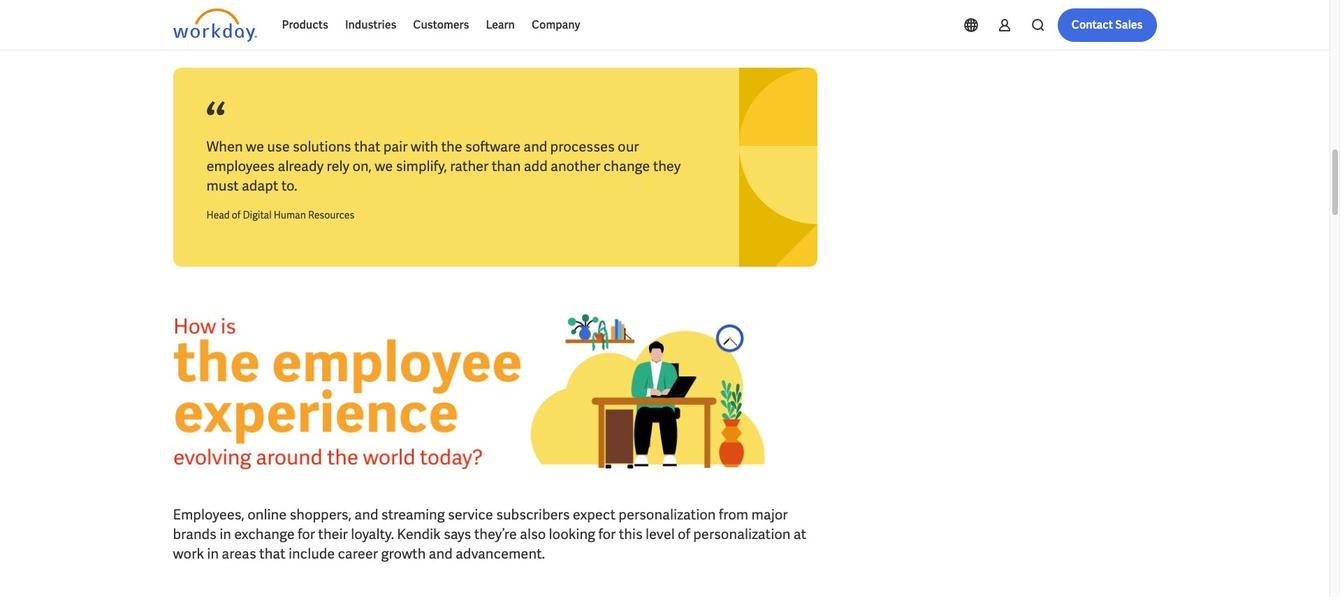 Task type: vqa. For each thing, say whether or not it's contained in the screenshot.
topmost candidate
no



Task type: describe. For each thing, give the bounding box(es) containing it.
head
[[207, 209, 230, 222]]

use
[[267, 138, 290, 156]]

loyalty.
[[351, 526, 394, 544]]

exchange
[[234, 526, 295, 544]]

shoppers,
[[290, 506, 352, 524]]

industries
[[345, 17, 397, 32]]

than
[[492, 157, 521, 175]]

2 for from the left
[[599, 526, 616, 544]]

rather
[[450, 157, 489, 175]]

company
[[532, 17, 581, 32]]

company button
[[524, 8, 589, 42]]

areas
[[222, 545, 256, 563]]

when we use solutions that pair with the software and processes our employees already rely on, we simplify, rather than add another change they must adapt to.
[[207, 138, 681, 195]]

service
[[448, 506, 493, 524]]

from
[[719, 506, 749, 524]]

to.
[[281, 177, 297, 195]]

contact sales
[[1072, 17, 1143, 32]]

this
[[619, 526, 643, 544]]

career
[[338, 545, 378, 563]]

adapt
[[242, 177, 279, 195]]

0 vertical spatial personalization
[[619, 506, 716, 524]]

streaming
[[382, 506, 445, 524]]

also
[[520, 526, 546, 544]]

1 horizontal spatial and
[[429, 545, 453, 563]]

growth
[[381, 545, 426, 563]]

head of digital human resources
[[207, 209, 355, 222]]

employees
[[207, 157, 275, 175]]

pair
[[384, 138, 408, 156]]

human
[[274, 209, 306, 222]]

customers button
[[405, 8, 478, 42]]

products
[[282, 17, 328, 32]]

another
[[551, 157, 601, 175]]

expect
[[573, 506, 616, 524]]

products button
[[274, 8, 337, 42]]

go to the homepage image
[[173, 8, 257, 42]]

0 vertical spatial of
[[232, 209, 241, 222]]

1 vertical spatial we
[[375, 157, 393, 175]]

must
[[207, 177, 239, 195]]

software
[[466, 138, 521, 156]]

customers
[[413, 17, 469, 32]]

and inside when we use solutions that pair with the software and processes our employees already rely on, we simplify, rather than add another change they must adapt to.
[[524, 138, 548, 156]]



Task type: locate. For each thing, give the bounding box(es) containing it.
0 horizontal spatial of
[[232, 209, 241, 222]]

1 horizontal spatial for
[[599, 526, 616, 544]]

1 vertical spatial that
[[259, 545, 286, 563]]

with
[[411, 138, 438, 156]]

industries button
[[337, 8, 405, 42]]

1 vertical spatial and
[[355, 506, 379, 524]]

kendik
[[397, 526, 441, 544]]

1 horizontal spatial that
[[354, 138, 381, 156]]

change
[[604, 157, 650, 175]]

says
[[444, 526, 471, 544]]

and down says
[[429, 545, 453, 563]]

sales
[[1116, 17, 1143, 32]]

personalization
[[619, 506, 716, 524], [694, 526, 791, 544]]

2 horizontal spatial and
[[524, 138, 548, 156]]

already
[[278, 157, 324, 175]]

1 horizontal spatial in
[[220, 526, 231, 544]]

we right on, on the top of page
[[375, 157, 393, 175]]

digital
[[243, 209, 272, 222]]

1 vertical spatial in
[[207, 545, 219, 563]]

learn
[[486, 17, 515, 32]]

work
[[173, 545, 204, 563]]

personalization up level
[[619, 506, 716, 524]]

they're
[[474, 526, 517, 544]]

simplify,
[[396, 157, 447, 175]]

0 vertical spatial we
[[246, 138, 264, 156]]

1 for from the left
[[298, 526, 315, 544]]

0 horizontal spatial and
[[355, 506, 379, 524]]

1 horizontal spatial of
[[678, 526, 691, 544]]

and up loyalty.
[[355, 506, 379, 524]]

that
[[354, 138, 381, 156], [259, 545, 286, 563]]

their
[[318, 526, 348, 544]]

and
[[524, 138, 548, 156], [355, 506, 379, 524], [429, 545, 453, 563]]

that inside employees, online shoppers, and streaming service subscribers expect personalization from major brands in exchange for their loyalty. kendik says they're also looking for this level of personalization at work in areas that include career growth and advancement.
[[259, 545, 286, 563]]

0 horizontal spatial that
[[259, 545, 286, 563]]

0 horizontal spatial we
[[246, 138, 264, 156]]

learn button
[[478, 8, 524, 42]]

0 vertical spatial in
[[220, 526, 231, 544]]

of right head
[[232, 209, 241, 222]]

employees, online shoppers, and streaming service subscribers expect personalization from major brands in exchange for their loyalty. kendik says they're also looking for this level of personalization at work in areas that include career growth and advancement.
[[173, 506, 807, 563]]

personalization down "from"
[[694, 526, 791, 544]]

we left use
[[246, 138, 264, 156]]

subscribers
[[496, 506, 570, 524]]

in up areas at left
[[220, 526, 231, 544]]

'' image
[[173, 301, 818, 483]]

0 horizontal spatial in
[[207, 545, 219, 563]]

the
[[441, 138, 463, 156]]

they
[[653, 157, 681, 175]]

of inside employees, online shoppers, and streaming service subscribers expect personalization from major brands in exchange for their loyalty. kendik says they're also looking for this level of personalization at work in areas that include career growth and advancement.
[[678, 526, 691, 544]]

add
[[524, 157, 548, 175]]

we
[[246, 138, 264, 156], [375, 157, 393, 175]]

0 vertical spatial and
[[524, 138, 548, 156]]

processes
[[551, 138, 615, 156]]

when
[[207, 138, 243, 156]]

rely
[[327, 157, 350, 175]]

looking
[[549, 526, 596, 544]]

level
[[646, 526, 675, 544]]

in right work
[[207, 545, 219, 563]]

of
[[232, 209, 241, 222], [678, 526, 691, 544]]

advancement.
[[456, 545, 545, 563]]

0 vertical spatial that
[[354, 138, 381, 156]]

2 vertical spatial and
[[429, 545, 453, 563]]

0 horizontal spatial for
[[298, 526, 315, 544]]

solutions
[[293, 138, 351, 156]]

1 horizontal spatial we
[[375, 157, 393, 175]]

contact sales link
[[1058, 8, 1157, 42]]

employees,
[[173, 506, 245, 524]]

resources
[[308, 209, 355, 222]]

for up include
[[298, 526, 315, 544]]

that down exchange
[[259, 545, 286, 563]]

include
[[289, 545, 335, 563]]

of right level
[[678, 526, 691, 544]]

for down the expect
[[599, 526, 616, 544]]

and up add
[[524, 138, 548, 156]]

at
[[794, 526, 807, 544]]

1 vertical spatial of
[[678, 526, 691, 544]]

that up on, on the top of page
[[354, 138, 381, 156]]

online
[[248, 506, 287, 524]]

that inside when we use solutions that pair with the software and processes our employees already rely on, we simplify, rather than add another change they must adapt to.
[[354, 138, 381, 156]]

in
[[220, 526, 231, 544], [207, 545, 219, 563]]

brands
[[173, 526, 217, 544]]

major
[[752, 506, 788, 524]]

1 vertical spatial personalization
[[694, 526, 791, 544]]

our
[[618, 138, 639, 156]]

for
[[298, 526, 315, 544], [599, 526, 616, 544]]

contact
[[1072, 17, 1114, 32]]

on,
[[353, 157, 372, 175]]



